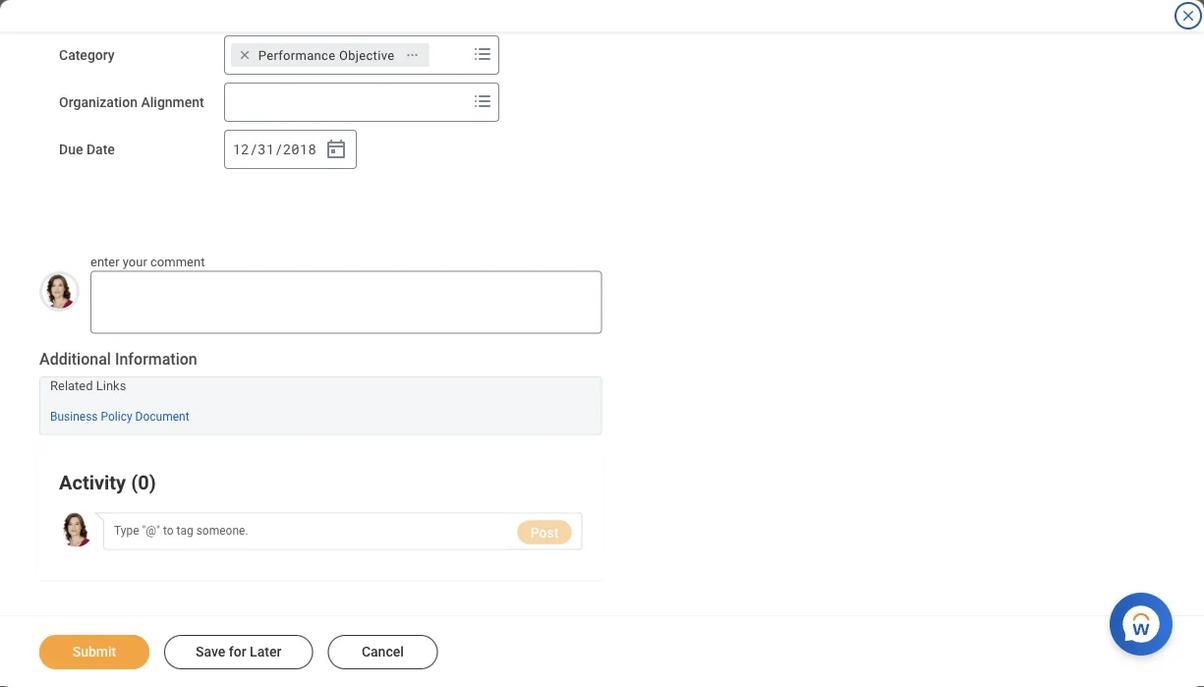 Task type: vqa. For each thing, say whether or not it's contained in the screenshot.
Approve's and
no



Task type: locate. For each thing, give the bounding box(es) containing it.
organization alignment
[[59, 94, 204, 111]]

due
[[59, 142, 83, 158]]

(0)
[[131, 472, 156, 495]]

performance objective, press delete to clear value. option
[[231, 43, 429, 67]]

1 horizontal spatial /
[[275, 140, 283, 158]]

performance objective element
[[258, 46, 395, 64]]

for
[[229, 644, 247, 661]]

document
[[135, 409, 189, 423]]

31
[[258, 140, 275, 158]]

x small image
[[235, 45, 255, 65]]

comment
[[151, 255, 205, 270]]

prompts image
[[471, 90, 495, 113]]

/ right 31
[[275, 140, 283, 158]]

business policy document
[[50, 409, 189, 423]]

employee photo image
[[59, 513, 93, 547]]

/
[[250, 140, 258, 158], [275, 140, 283, 158]]

enter
[[90, 255, 120, 270]]

0 horizontal spatial /
[[250, 140, 258, 158]]

performance
[[258, 48, 336, 62]]

enter your comment text field
[[90, 271, 602, 334]]

12
[[233, 140, 250, 158]]

business
[[50, 409, 98, 423]]

/ right 12
[[250, 140, 258, 158]]

2 / from the left
[[275, 140, 283, 158]]

activity (0) dialog
[[0, 0, 1205, 688]]

submit
[[73, 644, 116, 661]]

additional
[[39, 350, 111, 368]]

12 / 31 / 2018
[[233, 140, 316, 158]]

related
[[50, 379, 93, 393]]

calendar image
[[324, 138, 348, 161]]

prompts image
[[471, 42, 495, 66]]

additional information
[[39, 350, 197, 368]]

links
[[96, 379, 126, 393]]

save for later button
[[164, 635, 313, 670]]

due date
[[59, 142, 115, 158]]

your
[[123, 255, 147, 270]]



Task type: describe. For each thing, give the bounding box(es) containing it.
information
[[115, 350, 197, 368]]

organization
[[59, 94, 138, 111]]

activity (0)
[[59, 472, 156, 495]]

performance objective
[[258, 48, 395, 62]]

cancel button
[[328, 635, 438, 670]]

related actions image
[[406, 48, 419, 62]]

later
[[250, 644, 282, 661]]

enter your comment
[[90, 255, 205, 270]]

submit button
[[39, 635, 150, 670]]

activity
[[59, 472, 126, 495]]

alignment
[[141, 94, 204, 111]]

business policy document link
[[50, 406, 189, 423]]

save for later
[[196, 644, 282, 661]]

1 / from the left
[[250, 140, 258, 158]]

due date group
[[224, 130, 357, 169]]

workday assistant region
[[1111, 585, 1181, 656]]

Process Comment text field
[[114, 514, 508, 549]]

category
[[59, 47, 115, 63]]

cancel
[[362, 644, 404, 661]]

Organization Alignment field
[[225, 85, 467, 120]]

employee's photo (logan mcneil) image
[[39, 272, 80, 312]]

policy
[[101, 409, 132, 423]]

2018
[[283, 140, 316, 158]]

objective
[[339, 48, 395, 62]]

close edit goal image
[[1181, 8, 1197, 24]]

date
[[86, 142, 115, 158]]

related links
[[50, 379, 126, 393]]

action bar region
[[0, 616, 1205, 688]]

save
[[196, 644, 226, 661]]

additional information region
[[39, 349, 602, 435]]



